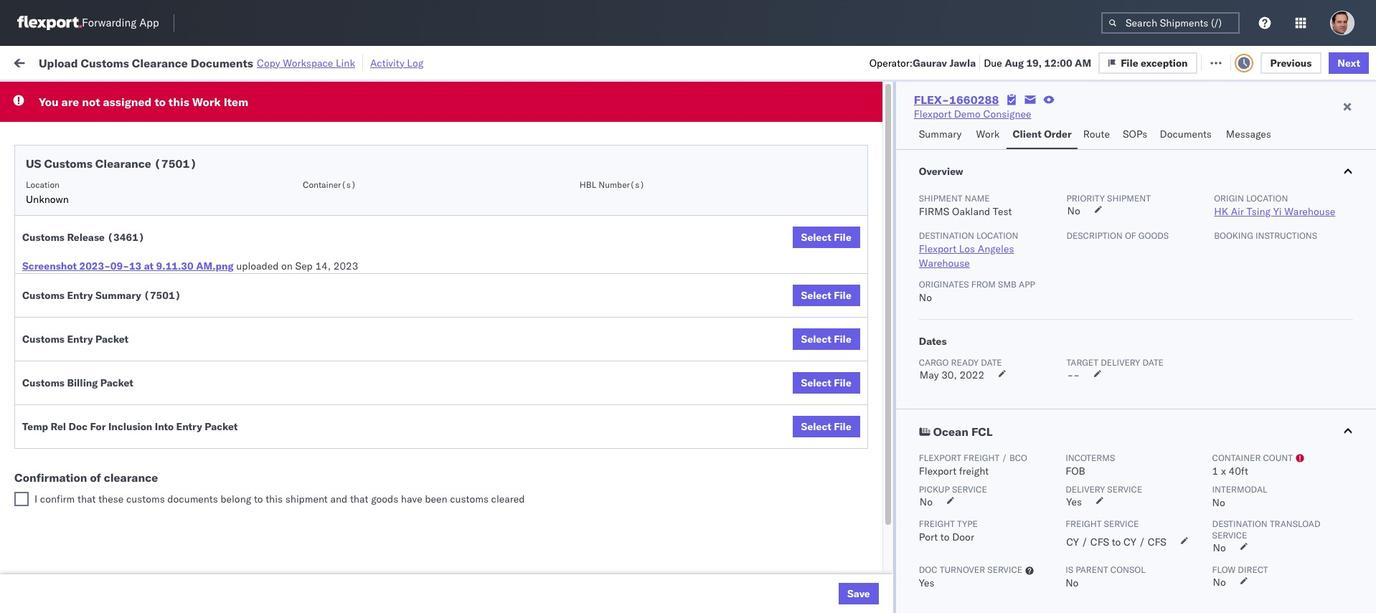 Task type: vqa. For each thing, say whether or not it's contained in the screenshot.
on
yes



Task type: locate. For each thing, give the bounding box(es) containing it.
entry for packet
[[67, 333, 93, 346]]

name for client name
[[586, 117, 609, 128]]

gaurav jawla
[[1220, 144, 1279, 157], [1220, 239, 1279, 251]]

6 hlxu6269489, from the top
[[1008, 301, 1082, 314]]

1 select file button from the top
[[792, 227, 860, 248]]

no
[[340, 89, 351, 99], [1067, 204, 1080, 217], [919, 291, 932, 304], [920, 496, 933, 509], [1212, 496, 1225, 509], [1213, 542, 1226, 555], [1213, 576, 1226, 589], [1065, 577, 1079, 590]]

los left angeles
[[959, 242, 975, 255]]

1 omkar savant from the top
[[1220, 207, 1284, 220]]

schedule pickup from los angeles, ca link up (3461)
[[33, 206, 210, 220]]

1 ceau7522281, hlxu6269489, hlxu8034992 from the top
[[932, 143, 1155, 156]]

3 schedule delivery appointment button from the top
[[33, 363, 176, 379]]

8,
[[337, 302, 347, 315]]

uploaded
[[236, 260, 279, 273]]

shipment left 'and'
[[285, 493, 328, 506]]

los up inclusion
[[129, 396, 146, 409]]

no inside intermodal no
[[1212, 496, 1225, 509]]

1 11:59 from the top
[[243, 144, 271, 157]]

2 vertical spatial documents
[[160, 301, 212, 314]]

1 vertical spatial savant
[[1253, 396, 1284, 409]]

0 horizontal spatial customs
[[126, 493, 165, 506]]

3 1889466 from the top
[[865, 396, 908, 409]]

app inside originates from smb app no
[[1019, 279, 1035, 290]]

1 horizontal spatial freight
[[1065, 519, 1102, 529]]

2 ceau7522281, hlxu6269489, hlxu8034992 from the top
[[932, 175, 1155, 188]]

customs right the been at the left bottom of page
[[450, 493, 489, 506]]

workitem
[[16, 117, 53, 128]]

maeu9736123
[[1031, 460, 1103, 472]]

flex-1846748 for 11:59's schedule delivery appointment "link"
[[834, 144, 908, 157]]

location inside the destination location flexport los angeles warehouse
[[976, 230, 1018, 241]]

angeles,
[[154, 175, 193, 188], [154, 206, 193, 219], [154, 269, 193, 282], [154, 333, 193, 345], [148, 396, 188, 409], [154, 459, 193, 472]]

hlxu6269489, for 'upload customs clearance documents' "link"
[[1008, 301, 1082, 314]]

5 ceau7522281, from the top
[[932, 270, 1006, 283]]

0 vertical spatial of
[[1125, 230, 1136, 241]]

choi
[[1265, 491, 1286, 504]]

0 vertical spatial name
[[586, 117, 609, 128]]

6 1846748 from the top
[[865, 302, 908, 315]]

location for angeles
[[976, 230, 1018, 241]]

select file button for customs billing packet
[[792, 372, 860, 394]]

los right 09-
[[135, 269, 151, 282]]

messages
[[1226, 128, 1271, 141]]

1 horizontal spatial summary
[[919, 128, 962, 141]]

6 resize handle column header from the left
[[787, 111, 804, 613]]

1 vertical spatial on
[[281, 260, 293, 273]]

no down the flow on the right bottom of page
[[1213, 576, 1226, 589]]

1 maeu9408431 from the top
[[1031, 491, 1103, 504]]

angeles, for lhuu7894563, uetu5238478 schedule pickup from los angeles, ca link
[[154, 333, 193, 345]]

entry right into
[[176, 420, 202, 433]]

2 schedule delivery appointment button from the top
[[33, 237, 176, 253]]

1 vertical spatial jan
[[316, 554, 332, 567]]

5 1846748 from the top
[[865, 270, 908, 283]]

from down upload customs clearance documents button
[[112, 333, 133, 345]]

30,
[[941, 369, 957, 382]]

from up temp rel doc for inclusion into entry packet
[[106, 396, 127, 409]]

0 horizontal spatial freight
[[919, 519, 955, 529]]

pickup for fourth schedule pickup from los angeles, ca link from the bottom
[[78, 206, 109, 219]]

i confirm that these customs documents belong to this shipment and that goods have been customs cleared
[[34, 493, 525, 506]]

1 schedule pickup from los angeles, ca from the top
[[33, 175, 210, 188]]

los for confirm pickup from los angeles, ca button
[[129, 396, 146, 409]]

1 horizontal spatial on
[[352, 56, 363, 69]]

oakland
[[952, 205, 990, 218]]

5 schedule from the top
[[33, 269, 75, 282]]

2 savant from the top
[[1253, 396, 1284, 409]]

1 vertical spatial goods
[[371, 493, 398, 506]]

2 vandelay from the left
[[659, 554, 701, 567]]

0 vertical spatial app
[[139, 16, 159, 30]]

4 11:59 pm pdt, nov 4, 2022 from the top
[[243, 270, 375, 283]]

0 vertical spatial flex-2130387
[[834, 491, 908, 504]]

angeles, up into
[[148, 396, 188, 409]]

clearance for us customs clearance (7501)
[[95, 156, 151, 171]]

0 vertical spatial warehouse
[[1284, 205, 1335, 218]]

pm right 4:00
[[267, 396, 283, 409]]

select file for temp rel doc for inclusion into entry packet
[[801, 420, 851, 433]]

appointment
[[117, 143, 176, 156], [117, 238, 176, 251], [117, 364, 176, 377], [117, 490, 176, 503]]

5 hlxu8034992 from the top
[[1084, 270, 1155, 283]]

ceau7522281, hlxu6269489, hlxu8034992
[[932, 143, 1155, 156], [932, 175, 1155, 188], [932, 207, 1155, 220], [932, 238, 1155, 251], [932, 270, 1155, 283], [932, 301, 1155, 314]]

0 horizontal spatial :
[[104, 89, 107, 99]]

0 vertical spatial entry
[[67, 289, 93, 302]]

clearance down 13
[[111, 301, 157, 314]]

1 horizontal spatial container
[[1212, 453, 1261, 463]]

4 schedule pickup from los angeles, ca button from the top
[[33, 332, 210, 348]]

1 select from the top
[[801, 231, 831, 244]]

abcd1234560
[[932, 554, 1003, 567]]

message (0)
[[193, 56, 252, 69]]

0 vertical spatial summary
[[919, 128, 962, 141]]

select file button for temp rel doc for inclusion into entry packet
[[792, 416, 860, 438]]

gaurav
[[913, 56, 947, 69], [1220, 144, 1252, 157], [1220, 239, 1252, 251]]

save
[[847, 588, 870, 600]]

angeles, inside confirm pickup from los angeles, ca link
[[148, 396, 188, 409]]

1 vertical spatial yes
[[919, 577, 934, 590]]

1 pdt, from the top
[[292, 144, 314, 157]]

bosch ocean test
[[561, 144, 643, 157], [659, 144, 741, 157], [561, 175, 643, 188], [561, 207, 643, 220], [659, 207, 741, 220], [561, 270, 643, 283], [659, 270, 741, 283], [561, 302, 643, 315], [659, 302, 741, 315], [561, 396, 643, 409], [659, 396, 741, 409]]

pst, left 24,
[[292, 554, 314, 567]]

1 horizontal spatial goods
[[1138, 230, 1169, 241]]

ocean
[[463, 144, 492, 157], [592, 144, 621, 157], [690, 144, 720, 157], [592, 175, 621, 188], [463, 207, 492, 220], [592, 207, 621, 220], [690, 207, 720, 220], [463, 270, 492, 283], [592, 270, 621, 283], [690, 270, 720, 283], [463, 302, 492, 315], [592, 302, 621, 315], [690, 302, 720, 315], [463, 396, 492, 409], [592, 396, 621, 409], [690, 396, 720, 409], [933, 425, 969, 439], [463, 491, 492, 504], [463, 554, 492, 567]]

resize handle column header for workitem
[[217, 111, 234, 613]]

nov for fourth schedule pickup from los angeles, ca link from the bottom
[[317, 207, 336, 220]]

pickup down billing
[[72, 396, 103, 409]]

1 schedule delivery appointment button from the top
[[33, 142, 176, 158]]

vandelay west
[[659, 554, 726, 567]]

freight inside freight type port to door
[[919, 519, 955, 529]]

4 appointment from the top
[[117, 490, 176, 503]]

0 vertical spatial gaurav
[[913, 56, 947, 69]]

angeles, for schedule pickup from los angeles, ca link for ceau7522281, hlxu6269489, hlxu8034992
[[154, 175, 193, 188]]

0 vertical spatial gaurav jawla
[[1220, 144, 1279, 157]]

1 vertical spatial warehouse
[[919, 257, 970, 270]]

1 resize handle column header from the left
[[217, 111, 234, 613]]

originates
[[919, 279, 969, 290]]

3 flex-1889466 from the top
[[834, 396, 908, 409]]

cy up is
[[1066, 536, 1079, 549]]

0 horizontal spatial --
[[1031, 554, 1043, 567]]

6 hlxu8034992 from the top
[[1084, 301, 1155, 314]]

customs up status
[[81, 56, 129, 70]]

2023 for 23,
[[346, 491, 371, 504]]

location for tsing
[[1246, 193, 1288, 204]]

1 x 40ft
[[1212, 465, 1248, 478]]

2 vertical spatial clearance
[[111, 301, 157, 314]]

flex-1846748 for third schedule pickup from los angeles, ca link from the bottom of the page
[[834, 270, 908, 283]]

schedule pickup from los angeles, ca button up (3461)
[[33, 206, 210, 221]]

from for third schedule pickup from los angeles, ca link from the bottom of the page
[[112, 269, 133, 282]]

23, for 2022
[[331, 396, 347, 409]]

delivery for 4th schedule delivery appointment button from the bottom of the page
[[78, 143, 115, 156]]

1 flex-2130387 from the top
[[834, 491, 908, 504]]

1 vertical spatial schedule delivery appointment link
[[33, 237, 176, 251]]

0 vertical spatial abcdefg78456546
[[1031, 365, 1127, 378]]

date for --
[[1142, 357, 1164, 368]]

los down us customs clearance (7501)
[[135, 175, 151, 188]]

4 select file button from the top
[[792, 372, 860, 394]]

flex-2130387 down flex-1662119
[[834, 586, 908, 599]]

hlxu6269489, down smb
[[1008, 301, 1082, 314]]

customs billing packet
[[22, 377, 133, 390]]

lhuu7894563, uetu5238478
[[932, 333, 1079, 346], [932, 364, 1079, 377], [932, 396, 1079, 409], [932, 428, 1079, 440]]

deadline
[[243, 117, 278, 128]]

customs up screenshot
[[22, 231, 65, 244]]

0 vertical spatial container
[[932, 111, 970, 122]]

4, up container(s)
[[338, 144, 347, 157]]

yes
[[1066, 496, 1082, 509], [919, 577, 934, 590]]

3 flex-1846748 from the top
[[834, 207, 908, 220]]

1660288
[[949, 93, 999, 107]]

packet right into
[[205, 420, 238, 433]]

cy
[[1066, 536, 1079, 549], [1123, 536, 1136, 549]]

may
[[920, 369, 939, 382]]

1 schedule delivery appointment link from the top
[[33, 142, 176, 157]]

0 vertical spatial at
[[286, 56, 295, 69]]

8:30 pm pst, jan 23, 2023
[[243, 491, 371, 504]]

on right the 187
[[352, 56, 363, 69]]

ocean inside button
[[933, 425, 969, 439]]

3 schedule pickup from los angeles, ca button from the top
[[33, 269, 210, 284]]

1 vertical spatial confirm
[[33, 427, 70, 440]]

10 schedule from the top
[[33, 515, 75, 528]]

2 vertical spatial flex-2130387
[[834, 586, 908, 599]]

ocean fcl for confirm pickup from los angeles, ca link
[[463, 396, 513, 409]]

ceau7522281, hlxu6269489, hlxu8034992 down priority
[[932, 207, 1155, 220]]

work down flexport demo consignee
[[976, 128, 1000, 141]]

9 schedule from the top
[[33, 490, 75, 503]]

schedule delivery appointment button down confirmation of clearance
[[33, 490, 176, 505]]

1 vertical spatial origin
[[1319, 491, 1346, 504]]

2130387
[[865, 491, 908, 504], [865, 523, 908, 536], [865, 586, 908, 599]]

4 flex-1846748 from the top
[[834, 239, 908, 251]]

next
[[1337, 56, 1360, 69]]

4 ceau7522281, from the top
[[932, 238, 1006, 251]]

1 vertical spatial clearance
[[95, 156, 151, 171]]

1 horizontal spatial that
[[350, 493, 368, 506]]

2130387 up 1662119
[[865, 523, 908, 536]]

23, right dec
[[331, 396, 347, 409]]

delivery for fourth schedule delivery appointment button
[[78, 490, 115, 503]]

no right 'snoozed'
[[340, 89, 351, 99]]

flex-2130387
[[834, 491, 908, 504], [834, 523, 908, 536], [834, 586, 908, 599]]

risk
[[297, 56, 314, 69]]

2 horizontal spatial work
[[976, 128, 1000, 141]]

type
[[957, 519, 978, 529]]

flex-1893174
[[834, 460, 908, 472]]

to right for
[[155, 95, 166, 109]]

schedule delivery appointment up confirm pickup from los angeles, ca
[[33, 364, 176, 377]]

hbl number(s)
[[580, 179, 645, 190]]

maeu9408431 down is
[[1031, 586, 1103, 599]]

ocean fcl inside button
[[933, 425, 993, 439]]

1 vertical spatial documents
[[1160, 128, 1212, 141]]

2 test123456 from the top
[[1031, 207, 1091, 220]]

ceau7522281, hlxu6269489, hlxu8034992 down smb
[[932, 301, 1155, 314]]

1 horizontal spatial destination
[[1212, 519, 1268, 529]]

schedule delivery appointment for 4th schedule delivery appointment button from the bottom of the page
[[33, 143, 176, 156]]

0 vertical spatial location
[[1246, 193, 1288, 204]]

service up the flow on the right bottom of page
[[1212, 530, 1247, 541]]

at left risk
[[286, 56, 295, 69]]

1 vertical spatial (7501)
[[144, 289, 181, 302]]

0 horizontal spatial cfs
[[1090, 536, 1109, 549]]

test inside shipment name firms oakland test
[[993, 205, 1012, 218]]

(7501) for us customs clearance (7501)
[[154, 156, 197, 171]]

select file button for customs entry packet
[[792, 329, 860, 350]]

9 resize handle column header from the left
[[1195, 111, 1213, 613]]

1 1889466 from the top
[[865, 333, 908, 346]]

for
[[138, 89, 149, 99]]

1 ceau7522281, from the top
[[932, 143, 1006, 156]]

test123456 for third schedule pickup from los angeles, ca link from the bottom of the page
[[1031, 270, 1091, 283]]

3 hlxu8034992 from the top
[[1084, 207, 1155, 220]]

delivery inside confirm delivery link
[[72, 427, 109, 440]]

pst, left dec
[[285, 396, 307, 409]]

2 vertical spatial work
[[976, 128, 1000, 141]]

5 schedule pickup from los angeles, ca button from the top
[[33, 458, 210, 474]]

gaurav down messages
[[1220, 144, 1252, 157]]

0 horizontal spatial that
[[77, 493, 96, 506]]

schedule delivery appointment for fourth schedule delivery appointment button
[[33, 490, 176, 503]]

angeles, for fourth schedule pickup from los angeles, ca link from the bottom
[[154, 206, 193, 219]]

1 horizontal spatial shipment
[[1107, 193, 1151, 204]]

documents up in
[[191, 56, 253, 70]]

7 schedule from the top
[[33, 364, 75, 377]]

4 resize handle column header from the left
[[537, 111, 554, 613]]

blocked,
[[177, 89, 213, 99]]

vandelay for vandelay
[[561, 554, 602, 567]]

1 horizontal spatial name
[[965, 193, 990, 204]]

confirm inside confirm pickup from los angeles, ca link
[[33, 396, 70, 409]]

0 horizontal spatial doc
[[69, 420, 88, 433]]

forwarding app
[[82, 16, 159, 30]]

pickup inside button
[[72, 396, 103, 409]]

customs down clearance
[[126, 493, 165, 506]]

been
[[425, 493, 447, 506]]

packet up confirm pickup from los angeles, ca link
[[100, 377, 133, 390]]

1 freight from the left
[[919, 519, 955, 529]]

3 11:59 pm pdt, nov 4, 2022 from the top
[[243, 207, 375, 220]]

1 vertical spatial abcdefg78456546
[[1031, 396, 1127, 409]]

1 vertical spatial 23,
[[328, 491, 344, 504]]

msdu7304509
[[932, 459, 1005, 472]]

freight for freight type port to door
[[919, 519, 955, 529]]

4 test123456 from the top
[[1031, 270, 1091, 283]]

upload inside 'upload customs clearance documents' "link"
[[33, 301, 66, 314]]

2130387 down 1662119
[[865, 586, 908, 599]]

angeles, for schedule pickup from los angeles, ca link associated with msdu7304509
[[154, 459, 193, 472]]

schedule delivery appointment button up confirm pickup from los angeles, ca
[[33, 363, 176, 379]]

0 horizontal spatial yes
[[919, 577, 934, 590]]

0 vertical spatial savant
[[1253, 207, 1284, 220]]

customs
[[126, 493, 165, 506], [450, 493, 489, 506]]

ceau7522281, down the originates at the right of page
[[932, 301, 1006, 314]]

3 test123456 from the top
[[1031, 239, 1091, 251]]

1 test123456 from the top
[[1031, 144, 1091, 157]]

flex-1889466
[[834, 333, 908, 346], [834, 365, 908, 378], [834, 396, 908, 409], [834, 428, 908, 441]]

of up these
[[90, 471, 101, 485]]

flex id
[[811, 117, 838, 128]]

1 horizontal spatial consignee
[[983, 108, 1031, 121]]

confirm pickup from los angeles, ca button
[[33, 395, 204, 411]]

select for customs entry summary (7501)
[[801, 289, 831, 302]]

uetu5238478
[[1009, 333, 1079, 346], [1009, 364, 1079, 377], [1009, 396, 1079, 409], [1009, 428, 1079, 440]]

client name
[[561, 117, 609, 128]]

1 flex-1889466 from the top
[[834, 333, 908, 346]]

schedule delivery appointment link for 8:30
[[33, 490, 176, 504]]

0 horizontal spatial /
[[1002, 453, 1007, 463]]

2 lhuu7894563, from the top
[[932, 364, 1006, 377]]

to right port
[[940, 531, 950, 544]]

schedule pickup from los angeles, ca button down us customs clearance (7501)
[[33, 174, 210, 190]]

3 pdt, from the top
[[292, 207, 314, 220]]

1 horizontal spatial doc
[[919, 565, 937, 575]]

1 date from the left
[[981, 357, 1002, 368]]

4 pdt, from the top
[[292, 270, 314, 283]]

summary
[[919, 128, 962, 141], [95, 289, 141, 302]]

that right 'and'
[[350, 493, 368, 506]]

hlxu6269489, for 11:59's schedule delivery appointment "link"
[[1008, 143, 1082, 156]]

schedule pickup from los angeles, ca for lhuu7894563, uetu5238478
[[33, 333, 210, 345]]

save button
[[839, 583, 879, 605]]

/ left bco
[[1002, 453, 1007, 463]]

5 test123456 from the top
[[1031, 302, 1091, 315]]

0 vertical spatial schedule delivery appointment link
[[33, 142, 176, 157]]

flex-1662119 button
[[811, 551, 911, 571], [811, 551, 911, 571]]

pickup for lhuu7894563, uetu5238478 schedule pickup from los angeles, ca link
[[78, 333, 109, 345]]

0 vertical spatial packet
[[95, 333, 129, 346]]

from down these
[[112, 515, 133, 528]]

snoozed
[[300, 89, 333, 99]]

0 horizontal spatial goods
[[371, 493, 398, 506]]

gaurav jawla down tsing
[[1220, 239, 1279, 251]]

3 lhuu7894563, uetu5238478 from the top
[[932, 396, 1079, 409]]

1 horizontal spatial warehouse
[[1284, 205, 1335, 218]]

client
[[561, 117, 584, 128], [1013, 128, 1041, 141]]

upload for upload customs clearance documents copy workspace link
[[39, 56, 78, 70]]

entry down 2023-
[[67, 289, 93, 302]]

schedule delivery appointment button
[[33, 142, 176, 158], [33, 237, 176, 253], [33, 363, 176, 379], [33, 490, 176, 505]]

5 schedule pickup from los angeles, ca from the top
[[33, 459, 210, 472]]

0 horizontal spatial this
[[168, 95, 189, 109]]

schedule up "unknown"
[[33, 175, 75, 188]]

1 vertical spatial destination
[[1212, 519, 1268, 529]]

destination for flexport
[[919, 230, 974, 241]]

schedule delivery appointment down confirmation of clearance
[[33, 490, 176, 503]]

are
[[61, 95, 79, 109]]

schedule
[[33, 143, 75, 156], [33, 175, 75, 188], [33, 206, 75, 219], [33, 238, 75, 251], [33, 269, 75, 282], [33, 333, 75, 345], [33, 364, 75, 377], [33, 459, 75, 472], [33, 490, 75, 503], [33, 515, 75, 528]]

name inside shipment name firms oakland test
[[965, 193, 990, 204]]

exception
[[1151, 56, 1197, 69], [1141, 56, 1188, 69]]

location inside origin location hk air tsing yi warehouse
[[1246, 193, 1288, 204]]

0 horizontal spatial container
[[932, 111, 970, 122]]

1 hlxu6269489, from the top
[[1008, 143, 1082, 156]]

2 select file button from the top
[[792, 285, 860, 306]]

summary down 09-
[[95, 289, 141, 302]]

schedule pickup from los angeles, ca link
[[33, 174, 210, 188], [33, 206, 210, 220], [33, 269, 210, 283], [33, 332, 210, 346], [33, 458, 210, 472]]

flow
[[1212, 565, 1236, 575]]

schedule up confirm on the left bottom
[[33, 459, 75, 472]]

1 horizontal spatial app
[[1019, 279, 1035, 290]]

1 horizontal spatial origin
[[1319, 491, 1346, 504]]

pdt, for 11:59's schedule delivery appointment "link"
[[292, 144, 314, 157]]

snooze
[[410, 117, 438, 128]]

work left item on the left of page
[[192, 95, 221, 109]]

client order button
[[1007, 121, 1077, 149]]

pm up uploaded
[[273, 207, 289, 220]]

pickup for schedule pickup from los angeles, ca link for ceau7522281, hlxu6269489, hlxu8034992
[[78, 175, 109, 188]]

0 vertical spatial clearance
[[132, 56, 188, 70]]

select file for customs release (3461)
[[801, 231, 851, 244]]

doc down port
[[919, 565, 937, 575]]

1 horizontal spatial cy
[[1123, 536, 1136, 549]]

from inside originates from smb app no
[[971, 279, 996, 290]]

from for schedule pickup from los angeles, ca link associated with msdu7304509
[[112, 459, 133, 472]]

0 horizontal spatial name
[[586, 117, 609, 128]]

gvcu5265864 up abcd1234560 on the right bottom of page
[[932, 522, 1003, 535]]

confirm delivery button
[[33, 427, 109, 442]]

import work
[[122, 56, 182, 69]]

client left 'order'
[[1013, 128, 1041, 141]]

for
[[90, 420, 106, 433]]

2 horizontal spatial /
[[1139, 536, 1145, 549]]

origin inside origin location hk air tsing yi warehouse
[[1214, 193, 1244, 204]]

this
[[168, 95, 189, 109], [266, 493, 283, 506]]

4 4, from the top
[[338, 270, 347, 283]]

: for status
[[104, 89, 107, 99]]

1 hlxu8034992 from the top
[[1084, 143, 1155, 156]]

hlxu6269489, up priority
[[1008, 175, 1082, 188]]

1 horizontal spatial --
[[1067, 369, 1080, 382]]

2 schedule pickup from los angeles, ca button from the top
[[33, 206, 210, 221]]

freight up cy / cfs to cy / cfs
[[1065, 519, 1102, 529]]

4, down container(s)
[[338, 207, 347, 220]]

2022
[[350, 144, 375, 157], [350, 175, 375, 188], [350, 207, 375, 220], [350, 270, 375, 283], [349, 302, 374, 315], [960, 369, 984, 382], [349, 396, 374, 409]]

from up (3461)
[[112, 206, 133, 219]]

numbers for container numbers
[[932, 123, 968, 133]]

1 vertical spatial omkar
[[1220, 396, 1250, 409]]

0 vertical spatial 2130387
[[865, 491, 908, 504]]

from up these
[[112, 459, 133, 472]]

schedule pickup from los angeles, ca button up these
[[33, 458, 210, 474]]

client inside button
[[561, 117, 584, 128]]

2 resize handle column header from the left
[[385, 111, 402, 613]]

0 vertical spatial jan
[[310, 491, 326, 504]]

resize handle column header
[[217, 111, 234, 613], [385, 111, 402, 613], [438, 111, 455, 613], [537, 111, 554, 613], [635, 111, 652, 613], [787, 111, 804, 613], [908, 111, 925, 613], [1006, 111, 1023, 613], [1195, 111, 1213, 613], [1294, 111, 1311, 613], [1339, 111, 1357, 613]]

target delivery date
[[1066, 357, 1164, 368]]

documents for upload customs clearance documents copy workspace link
[[191, 56, 253, 70]]

0 vertical spatial documents
[[191, 56, 253, 70]]

client inside "button"
[[1013, 128, 1041, 141]]

delivery
[[78, 143, 115, 156], [78, 238, 115, 251], [78, 364, 115, 377], [72, 427, 109, 440], [1065, 484, 1105, 495], [78, 490, 115, 503]]

destination inside the destination location flexport los angeles warehouse
[[919, 230, 974, 241]]

confirm for confirm delivery
[[33, 427, 70, 440]]

these
[[98, 493, 124, 506]]

schedule up customs billing packet
[[33, 333, 75, 345]]

documents right 'sops' button
[[1160, 128, 1212, 141]]

schedule delivery appointment button down "workitem" button
[[33, 142, 176, 158]]

pickup down msdu7304509
[[919, 484, 950, 495]]

omkar for ceau7522281, hlxu6269489, hlxu8034992
[[1220, 207, 1250, 220]]

09-
[[110, 260, 129, 273]]

booking instructions
[[1214, 230, 1317, 241]]

ceau7522281, hlxu6269489, hlxu8034992 for 11:59's schedule delivery appointment "link"
[[932, 143, 1155, 156]]

vandelay
[[561, 554, 602, 567], [659, 554, 701, 567]]

schedule pickup from los angeles, ca button for msdu7304509
[[33, 458, 210, 474]]

destination inside destination transload service
[[1212, 519, 1268, 529]]

number(s)
[[599, 179, 645, 190]]

flexport demo consignee link
[[914, 107, 1031, 121]]

documents inside "link"
[[160, 301, 212, 314]]

schedule delivery appointment link down "workitem" button
[[33, 142, 176, 157]]

6 ceau7522281, from the top
[[932, 301, 1006, 314]]

5 flex-1846748 from the top
[[834, 270, 908, 283]]

select for customs release (3461)
[[801, 231, 831, 244]]

4:00
[[243, 396, 265, 409]]

pm left 24,
[[273, 554, 289, 567]]

1 vertical spatial packet
[[100, 377, 133, 390]]

los up (3461)
[[135, 206, 151, 219]]

location
[[1246, 193, 1288, 204], [976, 230, 1018, 241]]

container down 'flex-1660288' link
[[932, 111, 970, 122]]

1 vertical spatial doc
[[919, 565, 937, 575]]

omkar savant
[[1220, 207, 1284, 220], [1220, 396, 1284, 409]]

select file for customs entry summary (7501)
[[801, 289, 851, 302]]

client up hbl
[[561, 117, 584, 128]]

container inside button
[[932, 111, 970, 122]]

flex-1893174 button
[[811, 456, 911, 476], [811, 456, 911, 476]]

1 horizontal spatial vandelay
[[659, 554, 701, 567]]

0 horizontal spatial at
[[144, 260, 154, 273]]

2 hlxu8034992 from the top
[[1084, 175, 1155, 188]]

4 select from the top
[[801, 377, 831, 390]]

ceau7522281, down container numbers button
[[932, 143, 1006, 156]]

schedule inside schedule pickup from rotterdam, netherlands
[[33, 515, 75, 528]]

ceau7522281,
[[932, 143, 1006, 156], [932, 175, 1006, 188], [932, 207, 1006, 220], [932, 238, 1006, 251], [932, 270, 1006, 283], [932, 301, 1006, 314]]

clearance
[[104, 471, 158, 485]]

savant for lhuu7894563, uetu5238478
[[1253, 396, 1284, 409]]

container numbers
[[932, 111, 970, 133]]

2023 right 14,
[[333, 260, 358, 273]]

packet for customs billing packet
[[100, 377, 133, 390]]

1 vandelay from the left
[[561, 554, 602, 567]]

name up hbl
[[586, 117, 609, 128]]

los for lhuu7894563, uetu5238478 schedule pickup from los angeles, ca button
[[135, 333, 151, 345]]

jan for 23,
[[310, 491, 326, 504]]

file for customs billing packet
[[834, 377, 851, 390]]

goods left have
[[371, 493, 398, 506]]

confirm inside confirm delivery link
[[33, 427, 70, 440]]

pm left sep
[[273, 270, 289, 283]]

3 ceau7522281, from the top
[[932, 207, 1006, 220]]

goods down priority shipment
[[1138, 230, 1169, 241]]

maeu9408431 down fob on the right bottom of the page
[[1031, 491, 1103, 504]]

deadline button
[[236, 114, 388, 128]]

1 horizontal spatial location
[[1246, 193, 1288, 204]]

schedule pickup from los angeles, ca link for lhuu7894563, uetu5238478
[[33, 332, 210, 346]]

los for 3rd schedule pickup from los angeles, ca button from the top
[[135, 269, 151, 282]]

parent
[[1076, 565, 1108, 575]]

8 resize handle column header from the left
[[1006, 111, 1023, 613]]

clearance inside "link"
[[111, 301, 157, 314]]

0 vertical spatial gvcu5265864
[[932, 491, 1003, 504]]

3 hlxu6269489, from the top
[[1008, 207, 1082, 220]]

0 vertical spatial destination
[[919, 230, 974, 241]]

origin location hk air tsing yi warehouse
[[1214, 193, 1335, 218]]

pickup up release on the top
[[78, 206, 109, 219]]

None checkbox
[[14, 492, 29, 506]]

from down us customs clearance (7501)
[[112, 175, 133, 188]]

-- left is
[[1031, 554, 1043, 567]]

angeles, for confirm pickup from los angeles, ca link
[[148, 396, 188, 409]]

los for 4th schedule pickup from los angeles, ca button from the bottom
[[135, 206, 151, 219]]

1 vertical spatial 2130387
[[865, 523, 908, 536]]

1 vertical spatial maeu9408431
[[1031, 523, 1103, 536]]

0 horizontal spatial origin
[[1214, 193, 1244, 204]]

0 horizontal spatial app
[[139, 16, 159, 30]]

1 vertical spatial container
[[1212, 453, 1261, 463]]

ready
[[110, 89, 136, 99]]

1 vertical spatial gaurav jawla
[[1220, 239, 1279, 251]]

4 1846748 from the top
[[865, 239, 908, 251]]

jawla left due
[[950, 56, 976, 69]]

1 horizontal spatial cfs
[[1148, 536, 1166, 549]]

west
[[704, 554, 726, 567]]

gaurav jawla down messages
[[1220, 144, 1279, 157]]

schedule delivery appointment link for 11:59
[[33, 142, 176, 157]]

this right for
[[168, 95, 189, 109]]

angeles, for third schedule pickup from los angeles, ca link from the bottom of the page
[[154, 269, 193, 282]]

to inside freight type port to door
[[940, 531, 950, 544]]

warehouse up the originates at the right of page
[[919, 257, 970, 270]]

dates
[[919, 335, 947, 348]]

numbers inside the container numbers
[[932, 123, 968, 133]]

1 4, from the top
[[338, 144, 347, 157]]

0 vertical spatial confirm
[[33, 396, 70, 409]]

destination location flexport los angeles warehouse
[[919, 230, 1018, 270]]

work right import
[[157, 56, 182, 69]]

upload up customs entry packet
[[33, 301, 66, 314]]

5 hlxu6269489, from the top
[[1008, 270, 1082, 283]]

hlxu8034992 for 'upload customs clearance documents' "link"
[[1084, 301, 1155, 314]]

cy down service
[[1123, 536, 1136, 549]]

billing
[[67, 377, 98, 390]]

summary inside button
[[919, 128, 962, 141]]

0 horizontal spatial numbers
[[932, 123, 968, 133]]

0 vertical spatial 23,
[[331, 396, 347, 409]]

demo
[[954, 108, 981, 121]]

5 ceau7522281, hlxu6269489, hlxu8034992 from the top
[[932, 270, 1155, 283]]

0 vertical spatial upload
[[39, 56, 78, 70]]

maeu9408431 up is
[[1031, 523, 1103, 536]]

name inside 'client name' button
[[586, 117, 609, 128]]

destination for service
[[1212, 519, 1268, 529]]

customs up customs entry packet
[[68, 301, 109, 314]]

2 date from the left
[[1142, 357, 1164, 368]]

container count
[[1212, 453, 1293, 463]]

1 schedule pickup from los angeles, ca button from the top
[[33, 174, 210, 190]]

0 horizontal spatial warehouse
[[919, 257, 970, 270]]



Task type: describe. For each thing, give the bounding box(es) containing it.
3 schedule pickup from los angeles, ca from the top
[[33, 269, 210, 282]]

3 schedule pickup from los angeles, ca link from the top
[[33, 269, 210, 283]]

copy
[[257, 56, 280, 69]]

numbers for mbl/mawb numbers
[[1083, 117, 1118, 128]]

3 uetu5238478 from the top
[[1009, 396, 1079, 409]]

2 uetu5238478 from the top
[[1009, 364, 1079, 377]]

flexport. image
[[17, 16, 82, 30]]

flex-1660288
[[914, 93, 999, 107]]

sops button
[[1117, 121, 1154, 149]]

container numbers button
[[925, 108, 1009, 134]]

copy workspace link button
[[257, 56, 355, 69]]

schedule pickup from los angeles, ca for ceau7522281, hlxu6269489, hlxu8034992
[[33, 175, 210, 188]]

187 on track
[[331, 56, 389, 69]]

resize handle column header for mbl/mawb numbers
[[1195, 111, 1213, 613]]

1 vertical spatial gaurav
[[1220, 144, 1252, 157]]

0 vertical spatial 2023
[[333, 260, 358, 273]]

0 vertical spatial --
[[1067, 369, 1080, 382]]

12:00
[[1044, 56, 1072, 69]]

2 1846748 from the top
[[865, 175, 908, 188]]

pst, for 11:00
[[292, 302, 314, 315]]

turnover
[[940, 565, 985, 575]]

schedule delivery appointment for third schedule delivery appointment button from the bottom of the page
[[33, 238, 176, 251]]

operator:
[[869, 56, 913, 69]]

select for temp rel doc for inclusion into entry packet
[[801, 420, 831, 433]]

import
[[122, 56, 154, 69]]

sops
[[1123, 128, 1147, 141]]

2 gvcu5265864 from the top
[[932, 522, 1003, 535]]

4 schedule delivery appointment button from the top
[[33, 490, 176, 505]]

nov for third schedule pickup from los angeles, ca link from the bottom of the page
[[317, 270, 336, 283]]

ca for msdu7304509 schedule pickup from los angeles, ca button
[[196, 459, 210, 472]]

0 vertical spatial doc
[[69, 420, 88, 433]]

2 gaurav jawla from the top
[[1220, 239, 1279, 251]]

0 vertical spatial freight
[[963, 453, 1000, 463]]

us
[[26, 156, 41, 171]]

batch action button
[[1273, 51, 1367, 73]]

6 schedule from the top
[[33, 333, 75, 345]]

snoozed : no
[[300, 89, 351, 99]]

packet for customs entry packet
[[95, 333, 129, 346]]

delivery for third schedule delivery appointment button from the bottom of the page
[[78, 238, 115, 251]]

customs up location in the left of the page
[[44, 156, 92, 171]]

3 maeu9408431 from the top
[[1031, 586, 1103, 599]]

2 schedule from the top
[[33, 175, 75, 188]]

0 vertical spatial goods
[[1138, 230, 1169, 241]]

assigned
[[103, 95, 152, 109]]

log
[[407, 56, 423, 69]]

1 gvcu5265864 from the top
[[932, 491, 1003, 504]]

3 gvcu5265864 from the top
[[932, 585, 1003, 598]]

work inside button
[[976, 128, 1000, 141]]

1 vertical spatial freight
[[959, 465, 989, 478]]

2 vertical spatial entry
[[176, 420, 202, 433]]

pm down deadline
[[273, 144, 289, 157]]

customs inside "link"
[[68, 301, 109, 314]]

2 ceau7522281, from the top
[[932, 175, 1006, 188]]

service up service
[[1107, 484, 1142, 495]]

3 lhuu7894563, from the top
[[932, 396, 1006, 409]]

3 11:59 from the top
[[243, 207, 271, 220]]

cy / cfs to cy / cfs
[[1066, 536, 1166, 549]]

appointment for third schedule delivery appointment button from the bottom of the page
[[117, 238, 176, 251]]

service inside destination transload service
[[1212, 530, 1247, 541]]

2 schedule delivery appointment link from the top
[[33, 237, 176, 251]]

4 lhuu7894563, uetu5238478 from the top
[[932, 428, 1079, 440]]

to right 'belong' on the bottom of the page
[[254, 493, 263, 506]]

hlxu8034992 for third schedule pickup from los angeles, ca link from the bottom of the page
[[1084, 270, 1155, 283]]

3 resize handle column header from the left
[[438, 111, 455, 613]]

/ inside flexport freight / bco flexport freight
[[1002, 453, 1007, 463]]

2 customs from the left
[[450, 493, 489, 506]]

location
[[26, 179, 60, 190]]

1 abcdefg78456546 from the top
[[1031, 365, 1127, 378]]

customs entry packet
[[22, 333, 129, 346]]

1 gaurav jawla from the top
[[1220, 144, 1279, 157]]

upload customs clearance documents link
[[33, 300, 212, 315]]

1 uetu5238478 from the top
[[1009, 333, 1079, 346]]

select for customs entry packet
[[801, 333, 831, 346]]

service down msdu7304509
[[952, 484, 987, 495]]

4 11:59 from the top
[[243, 270, 271, 283]]

4 lhuu7894563, from the top
[[932, 428, 1006, 440]]

1 horizontal spatial yes
[[1066, 496, 1082, 509]]

batch action
[[1295, 56, 1357, 69]]

1 cy from the left
[[1066, 536, 1079, 549]]

2 4, from the top
[[338, 175, 347, 188]]

freight for freight service
[[1065, 519, 1102, 529]]

1 lhuu7894563, uetu5238478 from the top
[[932, 333, 1079, 346]]

1 that from the left
[[77, 493, 96, 506]]

instructions
[[1256, 230, 1317, 241]]

delivery for confirm delivery button
[[72, 427, 109, 440]]

10 resize handle column header from the left
[[1294, 111, 1311, 613]]

8:30
[[243, 491, 265, 504]]

2 lhuu7894563, uetu5238478 from the top
[[932, 364, 1079, 377]]

los inside the destination location flexport los angeles warehouse
[[959, 242, 975, 255]]

from for fourth schedule pickup from los angeles, ca link from the bottom
[[112, 206, 133, 219]]

from for schedule pickup from los angeles, ca link for ceau7522281, hlxu6269489, hlxu8034992
[[112, 175, 133, 188]]

file for temp rel doc for inclusion into entry packet
[[834, 420, 851, 433]]

1846748 for 11:59's schedule delivery appointment "link"
[[865, 144, 908, 157]]

screenshot 2023-09-13 at 9.11.30 am.png link
[[22, 259, 234, 273]]

3 schedule from the top
[[33, 206, 75, 219]]

pdt, for fourth schedule pickup from los angeles, ca link from the bottom
[[292, 207, 314, 220]]

pm right 11:00
[[273, 302, 289, 315]]

hlxu8034992 for 11:59's schedule delivery appointment "link"
[[1084, 143, 1155, 156]]

1 horizontal spatial at
[[286, 56, 295, 69]]

1 schedule from the top
[[33, 143, 75, 156]]

2 2130387 from the top
[[865, 523, 908, 536]]

2 vertical spatial jawla
[[1255, 239, 1279, 251]]

ready
[[951, 357, 979, 368]]

los for msdu7304509 schedule pickup from los angeles, ca button
[[135, 459, 151, 472]]

work inside 'button'
[[157, 56, 182, 69]]

5 11:59 from the top
[[243, 554, 271, 567]]

count
[[1263, 453, 1293, 463]]

no up the flow on the right bottom of page
[[1213, 542, 1226, 555]]

ocean fcl for third schedule pickup from los angeles, ca link from the bottom of the page
[[463, 270, 513, 283]]

overview button
[[896, 150, 1376, 193]]

documents button
[[1154, 121, 1220, 149]]

intermodal
[[1212, 484, 1267, 495]]

ocean fcl for 11:59's schedule delivery appointment "link"
[[463, 144, 513, 157]]

4 uetu5238478 from the top
[[1009, 428, 1079, 440]]

appointment for fourth schedule delivery appointment button
[[117, 490, 176, 503]]

2 cy from the left
[[1123, 536, 1136, 549]]

container for container numbers
[[932, 111, 970, 122]]

air
[[1231, 205, 1244, 218]]

file for customs release (3461)
[[834, 231, 851, 244]]

2 cfs from the left
[[1148, 536, 1166, 549]]

4 hlxu8034992 from the top
[[1084, 238, 1155, 251]]

11:00
[[243, 302, 271, 315]]

client for client order
[[1013, 128, 1041, 141]]

11 resize handle column header from the left
[[1339, 111, 1357, 613]]

hbl
[[580, 179, 596, 190]]

action
[[1326, 56, 1357, 69]]

no down priority
[[1067, 204, 1080, 217]]

2 11:59 from the top
[[243, 175, 271, 188]]

no inside "is parent consol no"
[[1065, 577, 1079, 590]]

omkar savant for ceau7522281, hlxu6269489, hlxu8034992
[[1220, 207, 1284, 220]]

link
[[336, 56, 355, 69]]

of for confirmation
[[90, 471, 101, 485]]

documents for upload customs clearance documents
[[160, 301, 212, 314]]

1 vertical spatial work
[[192, 95, 221, 109]]

40ft
[[1229, 465, 1248, 478]]

1 lhuu7894563, from the top
[[932, 333, 1006, 346]]

you are not assigned to this work item
[[39, 95, 248, 109]]

select file for customs billing packet
[[801, 377, 851, 390]]

Search Shipments (/) text field
[[1101, 12, 1240, 34]]

0 horizontal spatial summary
[[95, 289, 141, 302]]

flexport inside the destination location flexport los angeles warehouse
[[919, 242, 956, 255]]

1662119
[[865, 554, 908, 567]]

incoterms fob
[[1065, 453, 1115, 478]]

24,
[[335, 554, 350, 567]]

nov for 'upload customs clearance documents' "link"
[[316, 302, 335, 315]]

is parent consol no
[[1065, 565, 1146, 590]]

mbl/mawb numbers
[[1031, 117, 1118, 128]]

pickup inside schedule pickup from rotterdam, netherlands
[[78, 515, 109, 528]]

2 vertical spatial packet
[[205, 420, 238, 433]]

1 vertical spatial jawla
[[1255, 144, 1279, 157]]

flex-1846748 for fourth schedule pickup from los angeles, ca link from the bottom
[[834, 207, 908, 220]]

ocean fcl for 'upload customs clearance documents' "link"
[[463, 302, 513, 315]]

schedule pickup from los angeles, ca button for lhuu7894563, uetu5238478
[[33, 332, 210, 348]]

of for description
[[1125, 230, 1136, 241]]

resize handle column header for deadline
[[385, 111, 402, 613]]

service right "turnover"
[[987, 565, 1022, 575]]

2 pdt, from the top
[[292, 175, 314, 188]]

screenshot
[[22, 260, 77, 273]]

clearance for upload customs clearance documents
[[111, 301, 157, 314]]

0 vertical spatial on
[[352, 56, 363, 69]]

2 1889466 from the top
[[865, 365, 908, 378]]

cargo
[[919, 357, 949, 368]]

1 cfs from the left
[[1090, 536, 1109, 549]]

1 11:59 pm pdt, nov 4, 2022 from the top
[[243, 144, 375, 157]]

confirmation
[[14, 471, 87, 485]]

ca for schedule pickup from los angeles, ca button associated with ceau7522281, hlxu6269489, hlxu8034992
[[196, 175, 210, 188]]

2 schedule pickup from los angeles, ca link from the top
[[33, 206, 210, 220]]

: for snoozed
[[333, 89, 336, 99]]

3 4, from the top
[[338, 207, 347, 220]]

pst, for 11:59
[[292, 554, 314, 567]]

progress
[[225, 89, 261, 99]]

2 flex-1889466 from the top
[[834, 365, 908, 378]]

4 hlxu6269489, from the top
[[1008, 238, 1082, 251]]

customs up customs billing packet
[[22, 333, 65, 346]]

1846748 for third schedule pickup from los angeles, ca link from the bottom of the page
[[865, 270, 908, 283]]

1 horizontal spatial /
[[1082, 536, 1088, 549]]

2 maeu9408431 from the top
[[1031, 523, 1103, 536]]

priority shipment
[[1066, 193, 1151, 204]]

1 vertical spatial shipment
[[285, 493, 328, 506]]

delivery down customs entry packet
[[78, 364, 115, 377]]

work,
[[152, 89, 174, 99]]

2 that from the left
[[350, 493, 368, 506]]

test123456 for 11:59's schedule delivery appointment "link"
[[1031, 144, 1091, 157]]

1 vertical spatial this
[[266, 493, 283, 506]]

name for shipment name firms oakland test
[[965, 193, 990, 204]]

4:00 pm pst, dec 23, 2022
[[243, 396, 374, 409]]

warehouse inside the destination location flexport los angeles warehouse
[[919, 257, 970, 270]]

schedule pickup from los angeles, ca for msdu7304509
[[33, 459, 210, 472]]

los for schedule pickup from los angeles, ca button associated with ceau7522281, hlxu6269489, hlxu8034992
[[135, 175, 151, 188]]

resize handle column header for container numbers
[[1006, 111, 1023, 613]]

8 schedule from the top
[[33, 459, 75, 472]]

1 2130387 from the top
[[865, 491, 908, 504]]

customs entry summary (7501)
[[22, 289, 181, 302]]

0 vertical spatial this
[[168, 95, 189, 109]]

ceau7522281, for fourth schedule pickup from los angeles, ca link from the bottom
[[932, 207, 1006, 220]]

0 vertical spatial jawla
[[950, 56, 976, 69]]

customs left billing
[[22, 377, 65, 390]]

freight type port to door
[[919, 519, 978, 544]]

container for container count
[[1212, 453, 1261, 463]]

mbl/mawb
[[1031, 117, 1080, 128]]

hlxu6269489, for third schedule pickup from los angeles, ca link from the bottom of the page
[[1008, 270, 1082, 283]]

2023-
[[79, 260, 110, 273]]

4 1889466 from the top
[[865, 428, 908, 441]]

test123456 for 'upload customs clearance documents' "link"
[[1031, 302, 1091, 315]]

1 vertical spatial --
[[1031, 554, 1043, 567]]

pickup for third schedule pickup from los angeles, ca link from the bottom of the page
[[78, 269, 109, 282]]

door
[[952, 531, 974, 544]]

3 flex-2130387 from the top
[[834, 586, 908, 599]]

file for customs entry summary (7501)
[[834, 289, 851, 302]]

date for may 30, 2022
[[981, 357, 1002, 368]]

no inside originates from smb app no
[[919, 291, 932, 304]]

ceau7522281, hlxu6269489, hlxu8034992 for fourth schedule pickup from los angeles, ca link from the bottom
[[932, 207, 1155, 220]]

3 appointment from the top
[[117, 364, 176, 377]]

2023 for 24,
[[353, 554, 377, 567]]

2 schedule pickup from los angeles, ca from the top
[[33, 206, 210, 219]]

ceau7522281, for 11:59's schedule delivery appointment "link"
[[932, 143, 1006, 156]]

consignee inside 'button'
[[659, 117, 701, 128]]

warehouse inside origin location hk air tsing yi warehouse
[[1284, 205, 1335, 218]]

select file for customs entry packet
[[801, 333, 851, 346]]

integration test account - karl lagerfeld
[[659, 586, 846, 599]]

1 customs from the left
[[126, 493, 165, 506]]

incoterms
[[1065, 453, 1115, 463]]

consignee button
[[652, 114, 789, 128]]

summary button
[[913, 121, 970, 149]]

fcl inside button
[[971, 425, 993, 439]]

confirmation of clearance
[[14, 471, 158, 485]]

select for customs billing packet
[[801, 377, 831, 390]]

4 ceau7522281, hlxu6269489, hlxu8034992 from the top
[[932, 238, 1155, 251]]

id
[[829, 117, 838, 128]]

4 flex-1889466 from the top
[[834, 428, 908, 441]]

2 vertical spatial gaurav
[[1220, 239, 1252, 251]]

ceau7522281, hlxu6269489, hlxu8034992 for third schedule pickup from los angeles, ca link from the bottom of the page
[[932, 270, 1155, 283]]

consol
[[1110, 565, 1146, 575]]

2 flex-2130387 from the top
[[834, 523, 908, 536]]

test123456 for fourth schedule pickup from los angeles, ca link from the bottom
[[1031, 207, 1091, 220]]

omkar for lhuu7894563, uetu5238478
[[1220, 396, 1250, 409]]

pm left container(s)
[[273, 175, 289, 188]]

rel
[[51, 420, 66, 433]]

from inside schedule pickup from rotterdam, netherlands
[[112, 515, 133, 528]]

route button
[[1077, 121, 1117, 149]]

ca for confirm pickup from los angeles, ca button
[[190, 396, 204, 409]]

no down pickup service
[[920, 496, 933, 509]]

port
[[919, 531, 938, 544]]

customs down screenshot
[[22, 289, 65, 302]]

11:59 pm pst, jan 24, 2023
[[243, 554, 377, 567]]

freight service
[[1065, 519, 1139, 529]]

to down service
[[1112, 536, 1121, 549]]

previous button
[[1260, 52, 1322, 74]]

2 flex-1846748 from the top
[[834, 175, 908, 188]]

2 11:59 pm pdt, nov 4, 2022 from the top
[[243, 175, 375, 188]]

(7501) for customs entry summary (7501)
[[144, 289, 181, 302]]

appointment for 4th schedule delivery appointment button from the bottom of the page
[[117, 143, 176, 156]]

ceau7522281, hlxu6269489, hlxu8034992 for 'upload customs clearance documents' "link"
[[932, 301, 1155, 314]]

temp
[[22, 420, 48, 433]]

delivery down fob on the right bottom of the page
[[1065, 484, 1105, 495]]

pm right 8:30
[[267, 491, 283, 504]]

mode button
[[455, 114, 540, 128]]

confirm delivery
[[33, 427, 109, 440]]

flex-1846748 for 'upload customs clearance documents' "link"
[[834, 302, 908, 315]]

3 2130387 from the top
[[865, 586, 908, 599]]

nov for 11:59's schedule delivery appointment "link"
[[317, 144, 336, 157]]

workspace
[[283, 56, 333, 69]]

description of goods
[[1066, 230, 1169, 241]]

Search Work text field
[[893, 51, 1049, 73]]

ocean fcl for 8:30's schedule delivery appointment "link"
[[463, 491, 513, 504]]

file for customs entry packet
[[834, 333, 851, 346]]

ca for 4th schedule pickup from los angeles, ca button from the bottom
[[196, 206, 210, 219]]

4 schedule from the top
[[33, 238, 75, 251]]

am
[[1075, 56, 1091, 69]]

schedule pickup from los angeles, ca link for msdu7304509
[[33, 458, 210, 472]]

1 vertical spatial at
[[144, 260, 154, 273]]

3 schedule delivery appointment from the top
[[33, 364, 176, 377]]

1
[[1212, 465, 1218, 478]]

forwarding app link
[[17, 16, 159, 30]]

11:00 pm pst, nov 8, 2022
[[243, 302, 374, 315]]

netherlands
[[33, 529, 89, 542]]

2 abcdefg78456546 from the top
[[1031, 396, 1127, 409]]

customs release (3461)
[[22, 231, 145, 244]]

forwarding
[[82, 16, 136, 30]]

resize handle column header for mode
[[537, 111, 554, 613]]

schedule pickup from los angeles, ca link for ceau7522281, hlxu6269489, hlxu8034992
[[33, 174, 210, 188]]

status : ready for work, blocked, in progress
[[79, 89, 261, 99]]

2 hlxu6269489, from the top
[[1008, 175, 1082, 188]]



